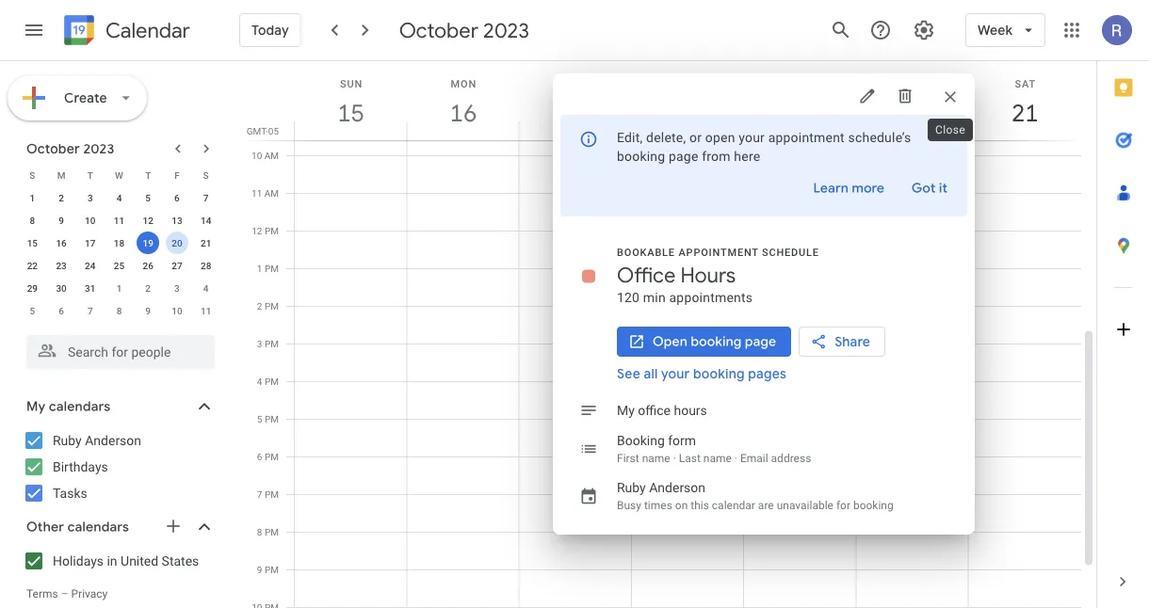 Task type: vqa. For each thing, say whether or not it's contained in the screenshot.


Task type: locate. For each thing, give the bounding box(es) containing it.
my inside dropdown button
[[26, 398, 46, 415]]

0 horizontal spatial ruby
[[53, 433, 82, 448]]

10 down november 3 element
[[172, 305, 182, 316]]

pm down 6 pm
[[265, 489, 279, 500]]

3 inside november 3 element
[[174, 283, 180, 294]]

0 horizontal spatial t
[[87, 170, 93, 181]]

t left f
[[145, 170, 151, 181]]

november 9 element
[[137, 300, 159, 322]]

booking right for
[[853, 499, 894, 512]]

row group
[[18, 187, 220, 322]]

7 up 8 pm
[[257, 489, 262, 500]]

21 link
[[1003, 91, 1047, 135]]

1 horizontal spatial t
[[145, 170, 151, 181]]

calendars for other calendars
[[67, 519, 129, 536]]

0 vertical spatial 1
[[30, 192, 35, 203]]

pm up 3 pm
[[265, 300, 279, 312]]

0 vertical spatial 16
[[449, 97, 476, 129]]

1 vertical spatial 2
[[145, 283, 151, 294]]

1 horizontal spatial 12
[[252, 225, 262, 236]]

october up mon
[[399, 17, 478, 43]]

other calendars
[[26, 519, 129, 536]]

1 horizontal spatial your
[[739, 130, 765, 145]]

4 down 3 pm
[[257, 376, 262, 387]]

0 vertical spatial 11
[[252, 187, 262, 199]]

1 vertical spatial 4
[[203, 283, 209, 294]]

5 up 12 element
[[145, 192, 151, 203]]

calendars up ruby anderson
[[49, 398, 110, 415]]

1 vertical spatial anderson
[[649, 480, 706, 495]]

None search field
[[0, 328, 234, 369]]

0 horizontal spatial my
[[26, 398, 46, 415]]

0 horizontal spatial 6
[[59, 305, 64, 316]]

1 vertical spatial october 2023
[[26, 140, 114, 157]]

office hours
[[617, 262, 736, 288]]

for
[[836, 499, 851, 512]]

2 row from the top
[[18, 187, 220, 209]]

calendars inside dropdown button
[[49, 398, 110, 415]]

0 vertical spatial 6
[[174, 192, 180, 203]]

got it
[[912, 180, 948, 197]]

pm up '1 pm'
[[265, 225, 279, 236]]

2 vertical spatial 8
[[257, 527, 262, 538]]

1 horizontal spatial s
[[203, 170, 209, 181]]

my
[[26, 398, 46, 415], [617, 403, 635, 418]]

8 down 7 pm
[[257, 527, 262, 538]]

row
[[18, 164, 220, 187], [18, 187, 220, 209], [18, 209, 220, 232], [18, 232, 220, 254], [18, 254, 220, 277], [18, 277, 220, 300], [18, 300, 220, 322]]

pm up 7 pm
[[265, 451, 279, 462]]

are
[[758, 499, 774, 512]]

2 vertical spatial 9
[[257, 564, 262, 576]]

1 horizontal spatial ·
[[735, 452, 737, 465]]

12 down 11 am
[[252, 225, 262, 236]]

your right all
[[661, 365, 690, 382]]

1 horizontal spatial 21
[[1010, 97, 1037, 129]]

12 element
[[137, 209, 159, 232]]

1 pm from the top
[[265, 225, 279, 236]]

my for my office hours
[[617, 403, 635, 418]]

1 vertical spatial 2023
[[83, 140, 114, 157]]

november 7 element
[[79, 300, 102, 322]]

2 down m
[[59, 192, 64, 203]]

1 horizontal spatial appointment
[[768, 130, 845, 145]]

w
[[115, 170, 123, 181]]

16
[[449, 97, 476, 129], [56, 237, 67, 249]]

1 horizontal spatial 1
[[116, 283, 122, 294]]

21 element
[[195, 232, 217, 254]]

0 horizontal spatial 16
[[56, 237, 67, 249]]

busy
[[617, 499, 641, 512]]

ruby for ruby anderson busy times on this calendar are unavailable for booking
[[617, 480, 646, 495]]

1 horizontal spatial 2023
[[483, 17, 529, 43]]

times
[[644, 499, 672, 512]]

am up 12 pm
[[264, 187, 279, 199]]

my calendars list
[[4, 426, 234, 509]]

2023 down "create"
[[83, 140, 114, 157]]

0 vertical spatial anderson
[[85, 433, 141, 448]]

15 down sun
[[336, 97, 363, 129]]

20
[[172, 237, 182, 249]]

7
[[203, 192, 209, 203], [88, 305, 93, 316], [257, 489, 262, 500]]

18 element
[[108, 232, 130, 254]]

3 row from the top
[[18, 209, 220, 232]]

october up m
[[26, 140, 80, 157]]

pm down 8 pm
[[265, 564, 279, 576]]

pm down 3 pm
[[265, 376, 279, 387]]

1 horizontal spatial 2
[[145, 283, 151, 294]]

m
[[57, 170, 65, 181]]

7 down 31 element
[[88, 305, 93, 316]]

16 link
[[442, 91, 485, 135]]

page down the or
[[669, 148, 698, 164]]

1 vertical spatial am
[[264, 187, 279, 199]]

2 horizontal spatial 5
[[257, 414, 262, 425]]

ruby up birthdays
[[53, 433, 82, 448]]

1
[[30, 192, 35, 203], [257, 263, 262, 274], [116, 283, 122, 294]]

0 vertical spatial 10
[[252, 150, 262, 161]]

1 horizontal spatial 15
[[336, 97, 363, 129]]

16 up 23
[[56, 237, 67, 249]]

anderson for ruby anderson
[[85, 433, 141, 448]]

pm for 4 pm
[[265, 376, 279, 387]]

Search for people text field
[[38, 335, 203, 369]]

10 up 17
[[85, 215, 96, 226]]

1 vertical spatial october
[[26, 140, 80, 157]]

7 for november 7 element
[[88, 305, 93, 316]]

office
[[617, 262, 676, 288]]

6
[[174, 192, 180, 203], [59, 305, 64, 316], [257, 451, 262, 462]]

2 vertical spatial 5
[[257, 414, 262, 425]]

pm for 5 pm
[[265, 414, 279, 425]]

9 down the november 2 element
[[145, 305, 151, 316]]

1 horizontal spatial page
[[745, 333, 776, 350]]

11
[[252, 187, 262, 199], [114, 215, 124, 226], [201, 305, 211, 316]]

your
[[739, 130, 765, 145], [661, 365, 690, 382]]

2 up 3 pm
[[257, 300, 262, 312]]

0 horizontal spatial s
[[30, 170, 35, 181]]

page up pages
[[745, 333, 776, 350]]

0 vertical spatial october
[[399, 17, 478, 43]]

16 element
[[50, 232, 73, 254]]

2 vertical spatial 1
[[116, 283, 122, 294]]

1 horizontal spatial 16
[[449, 97, 476, 129]]

name
[[642, 452, 670, 465], [703, 452, 732, 465]]

calendars for my calendars
[[49, 398, 110, 415]]

1 vertical spatial ruby
[[617, 480, 646, 495]]

21 down 14
[[201, 237, 211, 249]]

6 down "30" element
[[59, 305, 64, 316]]

1 vertical spatial 21
[[201, 237, 211, 249]]

3 pm from the top
[[265, 300, 279, 312]]

23
[[56, 260, 67, 271]]

21
[[1010, 97, 1037, 129], [201, 237, 211, 249]]

calendar heading
[[102, 17, 190, 44]]

anderson
[[85, 433, 141, 448], [649, 480, 706, 495]]

schedule
[[762, 246, 819, 258]]

0 vertical spatial 3
[[88, 192, 93, 203]]

0 vertical spatial october 2023
[[399, 17, 529, 43]]

2 horizontal spatial 6
[[257, 451, 262, 462]]

5 up 6 pm
[[257, 414, 262, 425]]

1 vertical spatial calendars
[[67, 519, 129, 536]]

· left email
[[735, 452, 737, 465]]

pm for 6 pm
[[265, 451, 279, 462]]

5
[[145, 192, 151, 203], [30, 305, 35, 316], [257, 414, 262, 425]]

1 vertical spatial your
[[661, 365, 690, 382]]

ruby inside ruby anderson busy times on this calendar are unavailable for booking
[[617, 480, 646, 495]]

schedule's
[[848, 130, 911, 145]]

7 up 14 element on the top of page
[[203, 192, 209, 203]]

0 vertical spatial 4
[[116, 192, 122, 203]]

5 pm from the top
[[265, 376, 279, 387]]

7 pm from the top
[[265, 451, 279, 462]]

0 horizontal spatial 2
[[59, 192, 64, 203]]

1 vertical spatial appointment
[[679, 246, 759, 258]]

12 for 12
[[143, 215, 153, 226]]

pm up 4 pm on the left bottom of the page
[[265, 338, 279, 349]]

1 vertical spatial 6
[[59, 305, 64, 316]]

form
[[668, 433, 696, 448]]

12 inside october 2023 "grid"
[[143, 215, 153, 226]]

pm up 2 pm at the left of page
[[265, 263, 279, 274]]

11 element
[[108, 209, 130, 232]]

10 pm from the top
[[265, 564, 279, 576]]

3 for november 3 element
[[174, 283, 180, 294]]

7 row from the top
[[18, 300, 220, 322]]

s
[[30, 170, 35, 181], [203, 170, 209, 181]]

2 pm from the top
[[265, 263, 279, 274]]

1 horizontal spatial 6
[[174, 192, 180, 203]]

0 vertical spatial 9
[[59, 215, 64, 226]]

0 horizontal spatial 4
[[116, 192, 122, 203]]

sat 21
[[1010, 78, 1037, 129]]

0 vertical spatial 15
[[336, 97, 363, 129]]

s right f
[[203, 170, 209, 181]]

t left w
[[87, 170, 93, 181]]

2 down the '26' element
[[145, 283, 151, 294]]

sun
[[340, 78, 363, 89]]

0 horizontal spatial 8
[[30, 215, 35, 226]]

1 up november 8 element
[[116, 283, 122, 294]]

1 horizontal spatial 8
[[116, 305, 122, 316]]

10 down gmt-
[[252, 150, 262, 161]]

5 for november 5 element
[[30, 305, 35, 316]]

23 element
[[50, 254, 73, 277]]

1 horizontal spatial 5
[[145, 192, 151, 203]]

0 horizontal spatial ·
[[673, 452, 676, 465]]

add other calendars image
[[164, 517, 183, 536]]

column header
[[519, 61, 632, 140], [631, 61, 744, 140], [743, 61, 857, 140]]

ruby
[[53, 433, 82, 448], [617, 480, 646, 495]]

6 pm from the top
[[265, 414, 279, 425]]

anderson inside ruby anderson busy times on this calendar are unavailable for booking
[[649, 480, 706, 495]]

0 vertical spatial 21
[[1010, 97, 1037, 129]]

0 horizontal spatial your
[[661, 365, 690, 382]]

8 down november 1 element
[[116, 305, 122, 316]]

2 vertical spatial 3
[[257, 338, 262, 349]]

4 row from the top
[[18, 232, 220, 254]]

unavailable
[[777, 499, 834, 512]]

2 horizontal spatial 11
[[252, 187, 262, 199]]

2 horizontal spatial 2
[[257, 300, 262, 312]]

3 up 4 pm on the left bottom of the page
[[257, 338, 262, 349]]

name right "last"
[[703, 452, 732, 465]]

3
[[88, 192, 93, 203], [174, 283, 180, 294], [257, 338, 262, 349]]

3 up 10 element
[[88, 192, 93, 203]]

gmt-05
[[247, 125, 279, 137]]

week button
[[966, 8, 1046, 53]]

booking inside 'edit, delete, or open your appointment schedule's booking page from here'
[[617, 148, 665, 164]]

1 horizontal spatial my
[[617, 403, 635, 418]]

10 element
[[79, 209, 102, 232]]

1 horizontal spatial ruby
[[617, 480, 646, 495]]

0 vertical spatial 2
[[59, 192, 64, 203]]

november 1 element
[[108, 277, 130, 300]]

6 row from the top
[[18, 277, 220, 300]]

6 down f
[[174, 192, 180, 203]]

27 element
[[166, 254, 188, 277]]

appointments
[[669, 290, 753, 305]]

anderson down my calendars dropdown button at the left of page
[[85, 433, 141, 448]]

anderson up the on
[[649, 480, 706, 495]]

21 down sat
[[1010, 97, 1037, 129]]

9
[[59, 215, 64, 226], [145, 305, 151, 316], [257, 564, 262, 576]]

2 · from the left
[[735, 452, 737, 465]]

9 pm from the top
[[265, 527, 279, 538]]

main drawer image
[[23, 19, 45, 41]]

0 horizontal spatial name
[[642, 452, 670, 465]]

0 horizontal spatial 1
[[30, 192, 35, 203]]

appointment up hours
[[679, 246, 759, 258]]

15 inside row group
[[27, 237, 38, 249]]

11 up 18
[[114, 215, 124, 226]]

9 down 8 pm
[[257, 564, 262, 576]]

22
[[27, 260, 38, 271]]

booking down edit,
[[617, 148, 665, 164]]

9 up 16 element on the left of page
[[59, 215, 64, 226]]

0 horizontal spatial 3
[[88, 192, 93, 203]]

terms link
[[26, 588, 58, 601]]

4 up 11 element
[[116, 192, 122, 203]]

october 2023
[[399, 17, 529, 43], [26, 140, 114, 157]]

hours
[[674, 403, 707, 418]]

15 up 22
[[27, 237, 38, 249]]

2 vertical spatial 7
[[257, 489, 262, 500]]

1 horizontal spatial october 2023
[[399, 17, 529, 43]]

appointment up learn
[[768, 130, 845, 145]]

pm up 6 pm
[[265, 414, 279, 425]]

0 vertical spatial calendars
[[49, 398, 110, 415]]

am down 05
[[264, 150, 279, 161]]

5 down 29 element
[[30, 305, 35, 316]]

office hours heading
[[617, 262, 736, 288]]

anderson inside my calendars list
[[85, 433, 141, 448]]

mon
[[451, 78, 477, 89]]

4 down 28 element
[[203, 283, 209, 294]]

1 s from the left
[[30, 170, 35, 181]]

8 up 15 element
[[30, 215, 35, 226]]

30 element
[[50, 277, 73, 300]]

october 2023 up mon
[[399, 17, 529, 43]]

ruby up busy at the bottom of page
[[617, 480, 646, 495]]

0 vertical spatial 7
[[203, 192, 209, 203]]

2023 up 16 column header
[[483, 17, 529, 43]]

2 s from the left
[[203, 170, 209, 181]]

am
[[264, 150, 279, 161], [264, 187, 279, 199]]

1 horizontal spatial 3
[[174, 283, 180, 294]]

2 vertical spatial 2
[[257, 300, 262, 312]]

page inside 'edit, delete, or open your appointment schedule's booking page from here'
[[669, 148, 698, 164]]

your up here
[[739, 130, 765, 145]]

0 vertical spatial ruby
[[53, 433, 82, 448]]

10 for 10 am
[[252, 150, 262, 161]]

terms – privacy
[[26, 588, 108, 601]]

0 horizontal spatial anderson
[[85, 433, 141, 448]]

tab list
[[1097, 61, 1149, 556]]

3 up november 10 element
[[174, 283, 180, 294]]

booking up "see all your booking pages"
[[691, 333, 742, 350]]

other
[[26, 519, 64, 536]]

13
[[172, 215, 182, 226]]

0 horizontal spatial 21
[[201, 237, 211, 249]]

11 inside 11 element
[[114, 215, 124, 226]]

october 2023 up m
[[26, 140, 114, 157]]

2 am from the top
[[264, 187, 279, 199]]

calendars up "in"
[[67, 519, 129, 536]]

states
[[162, 553, 199, 569]]

my calendars button
[[4, 392, 234, 422]]

1 vertical spatial 7
[[88, 305, 93, 316]]

1 vertical spatial 1
[[257, 263, 262, 274]]

5 for 5 pm
[[257, 414, 262, 425]]

4 for november 4 element
[[203, 283, 209, 294]]

or
[[690, 130, 702, 145]]

row containing 8
[[18, 209, 220, 232]]

12 up 19
[[143, 215, 153, 226]]

11 inside november 11 element
[[201, 305, 211, 316]]

1 horizontal spatial anderson
[[649, 480, 706, 495]]

14 element
[[195, 209, 217, 232]]

11 down november 4 element
[[201, 305, 211, 316]]

4 pm from the top
[[265, 338, 279, 349]]

0 horizontal spatial page
[[669, 148, 698, 164]]

16 down mon
[[449, 97, 476, 129]]

november 2 element
[[137, 277, 159, 300]]

name down booking
[[642, 452, 670, 465]]

6 up 7 pm
[[257, 451, 262, 462]]

2 horizontal spatial 9
[[257, 564, 262, 576]]

13 element
[[166, 209, 188, 232]]

office
[[638, 403, 671, 418]]

tasks
[[53, 486, 87, 501]]

6 for 6 pm
[[257, 451, 262, 462]]

2 vertical spatial 6
[[257, 451, 262, 462]]

8 pm from the top
[[265, 489, 279, 500]]

1 vertical spatial 10
[[85, 215, 96, 226]]

12
[[143, 215, 153, 226], [252, 225, 262, 236]]

0 vertical spatial appointment
[[768, 130, 845, 145]]

0 horizontal spatial 15
[[27, 237, 38, 249]]

2 horizontal spatial 7
[[257, 489, 262, 500]]

2 inside the november 2 element
[[145, 283, 151, 294]]

1 horizontal spatial 4
[[203, 283, 209, 294]]

5 row from the top
[[18, 254, 220, 277]]

4 inside november 4 element
[[203, 283, 209, 294]]

this
[[691, 499, 709, 512]]

1 am from the top
[[264, 150, 279, 161]]

f
[[174, 170, 180, 181]]

t
[[87, 170, 93, 181], [145, 170, 151, 181]]

2 vertical spatial 10
[[172, 305, 182, 316]]

8 for november 8 element
[[116, 305, 122, 316]]

8 for 8 pm
[[257, 527, 262, 538]]

other calendars button
[[4, 512, 234, 543]]

· left "last"
[[673, 452, 676, 465]]

open booking page
[[653, 333, 776, 350]]

20 cell
[[163, 232, 191, 254]]

28 element
[[195, 254, 217, 277]]

calendar
[[105, 17, 190, 44]]

11 down 10 am
[[252, 187, 262, 199]]

1 for november 1 element
[[116, 283, 122, 294]]

11 for november 11 element
[[201, 305, 211, 316]]

grid
[[241, 61, 1096, 608]]

edit, delete, or open your appointment schedule's booking page from here
[[617, 130, 911, 164]]

16 inside 16 element
[[56, 237, 67, 249]]

pm
[[265, 225, 279, 236], [265, 263, 279, 274], [265, 300, 279, 312], [265, 338, 279, 349], [265, 376, 279, 387], [265, 414, 279, 425], [265, 451, 279, 462], [265, 489, 279, 500], [265, 527, 279, 538], [265, 564, 279, 576]]

ruby inside my calendars list
[[53, 433, 82, 448]]

1 row from the top
[[18, 164, 220, 187]]

1 vertical spatial 9
[[145, 305, 151, 316]]

1 horizontal spatial 10
[[172, 305, 182, 316]]

2 vertical spatial 4
[[257, 376, 262, 387]]

0 horizontal spatial 11
[[114, 215, 124, 226]]

calendars inside dropdown button
[[67, 519, 129, 536]]

1 down 12 pm
[[257, 263, 262, 274]]

2 vertical spatial 11
[[201, 305, 211, 316]]

pm up 9 pm
[[265, 527, 279, 538]]

16 column header
[[406, 61, 520, 140]]

1 vertical spatial 3
[[174, 283, 180, 294]]

2 horizontal spatial 10
[[252, 150, 262, 161]]

1 up 15 element
[[30, 192, 35, 203]]

2 column header from the left
[[631, 61, 744, 140]]

s left m
[[30, 170, 35, 181]]

0 vertical spatial your
[[739, 130, 765, 145]]

8
[[30, 215, 35, 226], [116, 305, 122, 316], [257, 527, 262, 538]]



Task type: describe. For each thing, give the bounding box(es) containing it.
4 pm
[[257, 376, 279, 387]]

15 inside column header
[[336, 97, 363, 129]]

8 pm
[[257, 527, 279, 538]]

9 for 9 pm
[[257, 564, 262, 576]]

fri column header
[[856, 61, 969, 140]]

learn more
[[813, 180, 884, 197]]

november 6 element
[[50, 300, 73, 322]]

delete,
[[646, 130, 686, 145]]

create
[[64, 89, 107, 106]]

am for 11 am
[[264, 187, 279, 199]]

2 t from the left
[[145, 170, 151, 181]]

17 element
[[79, 232, 102, 254]]

today button
[[239, 8, 301, 53]]

pm for 8 pm
[[265, 527, 279, 538]]

row containing 5
[[18, 300, 220, 322]]

2 for the november 2 element
[[145, 283, 151, 294]]

pm for 7 pm
[[265, 489, 279, 500]]

holidays
[[53, 553, 104, 569]]

1 t from the left
[[87, 170, 93, 181]]

1 · from the left
[[673, 452, 676, 465]]

bookable
[[617, 246, 675, 258]]

15 column header
[[294, 61, 407, 140]]

close
[[935, 123, 966, 137]]

12 for 12 pm
[[252, 225, 262, 236]]

27
[[172, 260, 182, 271]]

november 3 element
[[166, 277, 188, 300]]

0 vertical spatial 2023
[[483, 17, 529, 43]]

row containing s
[[18, 164, 220, 187]]

row containing 22
[[18, 254, 220, 277]]

bookable appointment schedule
[[617, 246, 819, 258]]

3 for 3 pm
[[257, 338, 262, 349]]

november 8 element
[[108, 300, 130, 322]]

2 pm
[[257, 300, 279, 312]]

gmt-
[[247, 125, 268, 137]]

november 4 element
[[195, 277, 217, 300]]

create button
[[8, 75, 147, 121]]

learn
[[813, 180, 849, 197]]

am for 10 am
[[264, 150, 279, 161]]

got
[[912, 180, 936, 197]]

november 11 element
[[195, 300, 217, 322]]

30
[[56, 283, 67, 294]]

see all your booking pages link
[[617, 365, 787, 382]]

15 element
[[21, 232, 44, 254]]

2 for 2 pm
[[257, 300, 262, 312]]

–
[[61, 588, 68, 601]]

sat
[[1015, 78, 1036, 89]]

my calendars
[[26, 398, 110, 415]]

today
[[251, 22, 289, 39]]

29 element
[[21, 277, 44, 300]]

sun 15
[[336, 78, 363, 129]]

fri
[[905, 78, 922, 89]]

booking down open booking page
[[693, 365, 745, 382]]

row group containing 1
[[18, 187, 220, 322]]

16 inside mon 16
[[449, 97, 476, 129]]

18
[[114, 237, 124, 249]]

november 10 element
[[166, 300, 188, 322]]

birthdays
[[53, 459, 108, 475]]

10 am
[[252, 150, 279, 161]]

ruby anderson
[[53, 433, 141, 448]]

delete appointment schedule image
[[896, 87, 915, 105]]

pages
[[748, 365, 787, 382]]

here
[[734, 148, 760, 164]]

20 element
[[166, 232, 188, 254]]

24
[[85, 260, 96, 271]]

1 column header from the left
[[519, 61, 632, 140]]

19
[[143, 237, 153, 249]]

19 cell
[[134, 232, 163, 254]]

see
[[617, 365, 640, 382]]

28
[[201, 260, 211, 271]]

privacy link
[[71, 588, 108, 601]]

21 inside column header
[[1010, 97, 1037, 129]]

united
[[121, 553, 158, 569]]

4 for 4 pm
[[257, 376, 262, 387]]

25 element
[[108, 254, 130, 277]]

2 name from the left
[[703, 452, 732, 465]]

6 pm
[[257, 451, 279, 462]]

pm for 12 pm
[[265, 225, 279, 236]]

17
[[85, 237, 96, 249]]

privacy
[[71, 588, 108, 601]]

week
[[978, 22, 1013, 39]]

31 element
[[79, 277, 102, 300]]

1 name from the left
[[642, 452, 670, 465]]

1 horizontal spatial october
[[399, 17, 478, 43]]

more
[[852, 180, 884, 197]]

from
[[702, 148, 731, 164]]

row containing 29
[[18, 277, 220, 300]]

share button
[[799, 327, 885, 357]]

120
[[617, 290, 640, 305]]

1 for 1 pm
[[257, 263, 262, 274]]

settings menu image
[[913, 19, 935, 41]]

my for my calendars
[[26, 398, 46, 415]]

0 horizontal spatial appointment
[[679, 246, 759, 258]]

21 column header
[[968, 61, 1081, 140]]

19, today element
[[137, 232, 159, 254]]

11 am
[[252, 187, 279, 199]]

hours
[[680, 262, 736, 288]]

edit,
[[617, 130, 643, 145]]

open
[[653, 333, 688, 350]]

0 horizontal spatial 9
[[59, 215, 64, 226]]

10 for november 10 element
[[172, 305, 182, 316]]

october 2023 grid
[[18, 164, 220, 322]]

pm for 3 pm
[[265, 338, 279, 349]]

0 horizontal spatial 2023
[[83, 140, 114, 157]]

row containing 1
[[18, 187, 220, 209]]

26 element
[[137, 254, 159, 277]]

7 for 7 pm
[[257, 489, 262, 500]]

7 pm
[[257, 489, 279, 500]]

31
[[85, 283, 96, 294]]

in
[[107, 553, 117, 569]]

24 element
[[79, 254, 102, 277]]

0 vertical spatial 5
[[145, 192, 151, 203]]

11 for 11 am
[[252, 187, 262, 199]]

ruby for ruby anderson
[[53, 433, 82, 448]]

share
[[835, 333, 870, 350]]

22 element
[[21, 254, 44, 277]]

got it button
[[900, 166, 960, 211]]

grid containing 15
[[241, 61, 1096, 608]]

mon 16
[[449, 78, 477, 129]]

see all your booking pages
[[617, 365, 787, 382]]

pm for 1 pm
[[265, 263, 279, 274]]

my office hours
[[617, 403, 707, 418]]

appointment inside 'edit, delete, or open your appointment schedule's booking page from here'
[[768, 130, 845, 145]]

29
[[27, 283, 38, 294]]

120 min appointments
[[617, 290, 753, 305]]

9 for november 9 element
[[145, 305, 151, 316]]

anderson for ruby anderson busy times on this calendar are unavailable for booking
[[649, 480, 706, 495]]

26
[[143, 260, 153, 271]]

pm for 9 pm
[[265, 564, 279, 576]]

it
[[939, 180, 948, 197]]

open
[[705, 130, 735, 145]]

november 5 element
[[21, 300, 44, 322]]

3 pm
[[257, 338, 279, 349]]

1 pm
[[257, 263, 279, 274]]

14
[[201, 215, 211, 226]]

row containing 15
[[18, 232, 220, 254]]

booking inside ruby anderson busy times on this calendar are unavailable for booking
[[853, 499, 894, 512]]

holidays in united states
[[53, 553, 199, 569]]

calendar element
[[60, 11, 190, 53]]

terms
[[26, 588, 58, 601]]

21 inside 'element'
[[201, 237, 211, 249]]

15 link
[[329, 91, 373, 135]]

address
[[771, 452, 811, 465]]

3 column header from the left
[[743, 61, 857, 140]]

5 pm
[[257, 414, 279, 425]]

6 for november 6 element
[[59, 305, 64, 316]]

your inside 'edit, delete, or open your appointment schedule's booking page from here'
[[739, 130, 765, 145]]

calendar
[[712, 499, 755, 512]]

ruby anderson busy times on this calendar are unavailable for booking
[[617, 480, 894, 512]]

on
[[675, 499, 688, 512]]

all
[[644, 365, 658, 382]]

email
[[740, 452, 768, 465]]

0 horizontal spatial october 2023
[[26, 140, 114, 157]]

9 pm
[[257, 564, 279, 576]]

pm for 2 pm
[[265, 300, 279, 312]]

11 for 11 element
[[114, 215, 124, 226]]

first
[[617, 452, 639, 465]]

10 for 10 element
[[85, 215, 96, 226]]



